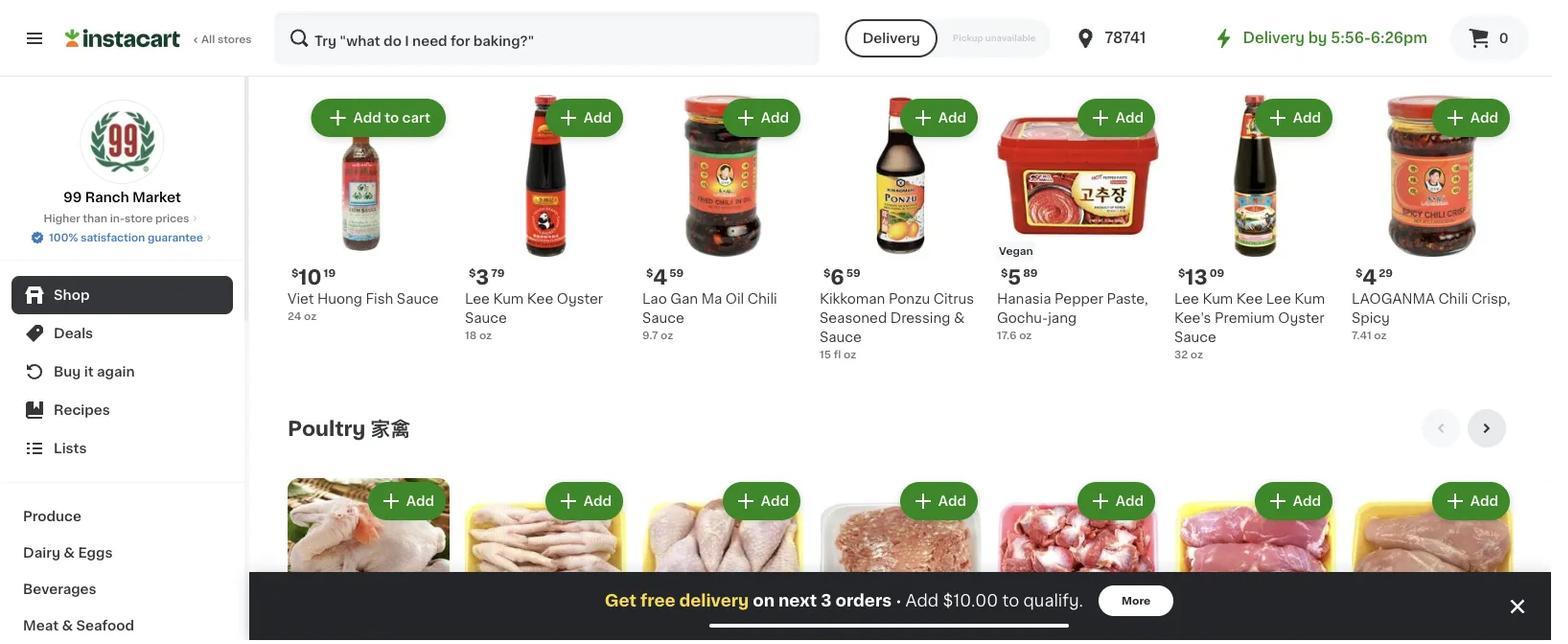 Task type: vqa. For each thing, say whether or not it's contained in the screenshot.
'For'
no



Task type: describe. For each thing, give the bounding box(es) containing it.
qualify.
[[1024, 593, 1084, 609]]

stores
[[218, 34, 252, 45]]

调味
[[469, 35, 509, 55]]

kee for 13
[[1237, 293, 1263, 306]]

$ for $ 4 29
[[1356, 268, 1363, 279]]

78741
[[1105, 31, 1146, 45]]

product group containing 10
[[288, 95, 450, 324]]

get
[[605, 593, 637, 609]]

add inside "button"
[[353, 111, 381, 125]]

$ for $ 10 19
[[292, 268, 299, 279]]

& for seafood
[[62, 620, 73, 633]]

add inside treatment tracker modal dialog
[[906, 593, 939, 609]]

product group containing 5
[[997, 95, 1159, 343]]

6
[[831, 267, 845, 287]]

0 horizontal spatial 3
[[476, 267, 489, 287]]

$ for $ 13 09
[[1179, 268, 1186, 279]]

produce link
[[12, 499, 233, 535]]

to inside "button"
[[385, 111, 399, 125]]

lao gan ma oil chili sauce 9.7 oz
[[643, 293, 777, 341]]

delivery for delivery
[[863, 32, 920, 45]]

6:26pm
[[1371, 31, 1428, 45]]

lee kum kee lee kum kee's premium oyster sauce 32 oz
[[1175, 293, 1325, 360]]

delivery by 5:56-6:26pm
[[1243, 31, 1428, 45]]

5
[[1008, 267, 1022, 287]]

99
[[63, 191, 82, 204]]

4 for lao
[[653, 267, 668, 287]]

& for spices
[[370, 35, 388, 55]]

17.6
[[997, 330, 1017, 341]]

$ 3 79
[[469, 267, 505, 287]]

3 lee from the left
[[1267, 293, 1292, 306]]

hanasia pepper paste, gochu-jang 17.6 oz
[[997, 293, 1149, 341]]

chili inside laoganma chili crisp, spicy 7.41 oz
[[1439, 293, 1469, 306]]

produce
[[23, 510, 81, 524]]

laoganma chili crisp, spicy 7.41 oz
[[1352, 293, 1511, 341]]

dairy & eggs
[[23, 547, 113, 560]]

sauces & spices 调味
[[288, 35, 509, 55]]

32
[[1175, 350, 1188, 360]]

7.41
[[1352, 330, 1372, 341]]

kee for 3
[[527, 293, 554, 306]]

meat & seafood link
[[12, 608, 233, 642]]

dairy & eggs link
[[12, 535, 233, 572]]

oil
[[726, 293, 744, 306]]

get free delivery on next 3 orders • add $10.00 to qualify.
[[605, 593, 1084, 609]]

shop link
[[12, 276, 233, 315]]

$ for $ 3 79
[[469, 268, 476, 279]]

0
[[1500, 32, 1509, 45]]

$10.00
[[943, 593, 998, 609]]

lists link
[[12, 430, 233, 468]]

& for eggs
[[64, 547, 75, 560]]

家禽
[[370, 419, 411, 439]]

store
[[125, 213, 153, 224]]

3 kum from the left
[[1295, 293, 1325, 306]]

delivery button
[[846, 19, 938, 58]]

kee's
[[1175, 312, 1212, 325]]

free
[[641, 593, 676, 609]]

9.7
[[643, 330, 658, 341]]

buy it again
[[54, 365, 135, 379]]

ponzu
[[889, 293, 930, 306]]

all
[[201, 34, 215, 45]]

oz inside kikkoman ponzu citrus seasoned dressing & sauce 15 fl oz
[[844, 350, 857, 360]]

crisp,
[[1472, 293, 1511, 306]]

than
[[83, 213, 107, 224]]

sauces
[[288, 35, 366, 55]]

79
[[491, 268, 505, 279]]

09
[[1210, 268, 1225, 279]]

delivery by 5:56-6:26pm link
[[1213, 27, 1428, 50]]

by
[[1309, 31, 1328, 45]]

kum for 3
[[493, 293, 524, 306]]

higher
[[44, 213, 80, 224]]

lists
[[54, 442, 87, 456]]

deals
[[54, 327, 93, 340]]

$ for $ 4 59
[[646, 268, 653, 279]]

delivery
[[679, 593, 749, 609]]

sauce inside kikkoman ponzu citrus seasoned dressing & sauce 15 fl oz
[[820, 331, 862, 344]]

spices
[[392, 35, 464, 55]]

cart
[[402, 111, 431, 125]]

lee for 13
[[1175, 293, 1200, 306]]

add to cart button
[[313, 101, 444, 135]]

$ 10 19
[[292, 267, 336, 287]]

laoganma
[[1352, 293, 1436, 306]]

recipes
[[54, 404, 110, 417]]

kum for 13
[[1203, 293, 1234, 306]]

add to cart
[[353, 111, 431, 125]]

•
[[896, 593, 902, 609]]

100%
[[49, 233, 78, 243]]

ma
[[702, 293, 722, 306]]

spicy
[[1352, 312, 1390, 325]]

meat
[[23, 620, 59, 633]]

vegan
[[999, 246, 1034, 257]]

meat & seafood
[[23, 620, 134, 633]]

viet huong fish sauce 24 oz
[[288, 293, 439, 322]]

fish
[[366, 293, 393, 306]]

19
[[324, 268, 336, 279]]

oz inside hanasia pepper paste, gochu-jang 17.6 oz
[[1020, 330, 1032, 341]]

on
[[753, 593, 775, 609]]



Task type: locate. For each thing, give the bounding box(es) containing it.
product group
[[288, 95, 450, 324], [465, 95, 627, 343], [643, 95, 805, 343], [820, 95, 982, 363], [997, 95, 1159, 343], [1175, 95, 1337, 363], [1352, 95, 1514, 343], [288, 479, 450, 642], [465, 479, 627, 642], [643, 479, 805, 642], [820, 479, 982, 642], [997, 479, 1159, 642], [1175, 479, 1337, 642], [1352, 479, 1514, 642]]

ranch
[[85, 191, 129, 204]]

service type group
[[846, 19, 1052, 58]]

beverages link
[[12, 572, 233, 608]]

sauce up 'fl'
[[820, 331, 862, 344]]

sauce up 18
[[465, 312, 507, 325]]

lee for 3
[[465, 293, 490, 306]]

$ for $ 5 89
[[1001, 268, 1008, 279]]

kee inside lee kum kee lee kum kee's premium oyster sauce 32 oz
[[1237, 293, 1263, 306]]

$ inside "$ 5 89"
[[1001, 268, 1008, 279]]

10
[[299, 267, 322, 287]]

$ inside $ 4 59
[[646, 268, 653, 279]]

recipes link
[[12, 391, 233, 430]]

1 horizontal spatial chili
[[1439, 293, 1469, 306]]

$ inside the $ 6 59
[[824, 268, 831, 279]]

0 horizontal spatial 59
[[670, 268, 684, 279]]

$ inside "$ 13 09"
[[1179, 268, 1186, 279]]

oz inside the lee kum kee oyster sauce 18 oz
[[479, 330, 492, 341]]

oz right 18
[[479, 330, 492, 341]]

gan
[[671, 293, 698, 306]]

1 kee from the left
[[527, 293, 554, 306]]

& left the eggs
[[64, 547, 75, 560]]

oz right the 24
[[304, 311, 317, 322]]

dairy
[[23, 547, 60, 560]]

gochu-
[[997, 312, 1048, 325]]

7 $ from the left
[[1356, 268, 1363, 279]]

4
[[653, 267, 668, 287], [1363, 267, 1377, 287]]

4 for laoganma
[[1363, 267, 1377, 287]]

$ 4 29
[[1356, 267, 1393, 287]]

$ 13 09
[[1179, 267, 1225, 287]]

$ down vegan
[[1001, 268, 1008, 279]]

higher than in-store prices
[[44, 213, 189, 224]]

None search field
[[274, 12, 821, 65]]

4 $ from the left
[[824, 268, 831, 279]]

0 vertical spatial to
[[385, 111, 399, 125]]

2 59 from the left
[[847, 268, 861, 279]]

& down "citrus"
[[954, 312, 965, 325]]

again
[[97, 365, 135, 379]]

oyster
[[557, 293, 603, 306], [1279, 312, 1325, 325]]

2 kee from the left
[[1237, 293, 1263, 306]]

100% satisfaction guarantee
[[49, 233, 203, 243]]

$ left 29
[[1356, 268, 1363, 279]]

1 $ from the left
[[292, 268, 299, 279]]

2 $ from the left
[[469, 268, 476, 279]]

1 horizontal spatial lee
[[1175, 293, 1200, 306]]

59 right 6 on the right of page
[[847, 268, 861, 279]]

1 vertical spatial to
[[1003, 593, 1020, 609]]

59
[[670, 268, 684, 279], [847, 268, 861, 279]]

hanasia
[[997, 293, 1051, 306]]

oz right 32
[[1191, 350, 1204, 360]]

oz inside lee kum kee lee kum kee's premium oyster sauce 32 oz
[[1191, 350, 1204, 360]]

oz right '7.41'
[[1375, 330, 1387, 341]]

kee inside the lee kum kee oyster sauce 18 oz
[[527, 293, 554, 306]]

lee down $ 3 79
[[465, 293, 490, 306]]

premium
[[1215, 312, 1275, 325]]

sauce inside viet huong fish sauce 24 oz
[[397, 293, 439, 306]]

& inside dairy & eggs link
[[64, 547, 75, 560]]

lee up kee's
[[1175, 293, 1200, 306]]

market
[[132, 191, 181, 204]]

oyster right premium
[[1279, 312, 1325, 325]]

kikkoman ponzu citrus seasoned dressing & sauce 15 fl oz
[[820, 293, 974, 360]]

huong
[[317, 293, 362, 306]]

to right $10.00 on the right bottom of the page
[[1003, 593, 1020, 609]]

0 vertical spatial item carousel region
[[288, 26, 1514, 394]]

chili right oil on the top of page
[[748, 293, 777, 306]]

item carousel region containing sauces & spices 调味
[[288, 26, 1514, 394]]

sauce down kee's
[[1175, 331, 1217, 344]]

59 inside the $ 6 59
[[847, 268, 861, 279]]

$ 4 59
[[646, 267, 684, 287]]

deals link
[[12, 315, 233, 353]]

59 for 4
[[670, 268, 684, 279]]

3 inside treatment tracker modal dialog
[[821, 593, 832, 609]]

oz inside laoganma chili crisp, spicy 7.41 oz
[[1375, 330, 1387, 341]]

3 right next
[[821, 593, 832, 609]]

sauce right fish
[[397, 293, 439, 306]]

2 kum from the left
[[1203, 293, 1234, 306]]

oz right 9.7
[[661, 330, 673, 341]]

1 horizontal spatial 59
[[847, 268, 861, 279]]

lee up premium
[[1267, 293, 1292, 306]]

18
[[465, 330, 477, 341]]

$ inside $ 10 19
[[292, 268, 299, 279]]

$ up lao
[[646, 268, 653, 279]]

$ inside $ 3 79
[[469, 268, 476, 279]]

instacart logo image
[[65, 27, 180, 50]]

78741 button
[[1075, 12, 1190, 65]]

poultry
[[288, 419, 366, 439]]

item carousel region
[[288, 26, 1514, 394], [288, 410, 1514, 642]]

3 $ from the left
[[646, 268, 653, 279]]

beverages
[[23, 583, 96, 597]]

item carousel region containing poultry 家禽
[[288, 410, 1514, 642]]

$ inside $ 4 29
[[1356, 268, 1363, 279]]

add button
[[547, 101, 621, 135], [725, 101, 799, 135], [902, 101, 976, 135], [1080, 101, 1154, 135], [1257, 101, 1331, 135], [1434, 101, 1509, 135], [370, 484, 444, 519], [547, 484, 621, 519], [725, 484, 799, 519], [902, 484, 976, 519], [1080, 484, 1154, 519], [1257, 484, 1331, 519], [1434, 484, 1509, 519]]

delivery for delivery by 5:56-6:26pm
[[1243, 31, 1305, 45]]

0 horizontal spatial delivery
[[863, 32, 920, 45]]

oyster inside the lee kum kee oyster sauce 18 oz
[[557, 293, 603, 306]]

0 button
[[1451, 15, 1530, 61]]

1 vertical spatial oyster
[[1279, 312, 1325, 325]]

2 item carousel region from the top
[[288, 410, 1514, 642]]

0 horizontal spatial lee
[[465, 293, 490, 306]]

59 inside $ 4 59
[[670, 268, 684, 279]]

viet
[[288, 293, 314, 306]]

5:56-
[[1331, 31, 1371, 45]]

89
[[1024, 268, 1038, 279]]

24
[[288, 311, 301, 322]]

paste,
[[1107, 293, 1149, 306]]

$ left 79
[[469, 268, 476, 279]]

1 vertical spatial 3
[[821, 593, 832, 609]]

2 horizontal spatial lee
[[1267, 293, 1292, 306]]

4 up lao
[[653, 267, 668, 287]]

sauce inside the lee kum kee oyster sauce 18 oz
[[465, 312, 507, 325]]

& inside kikkoman ponzu citrus seasoned dressing & sauce 15 fl oz
[[954, 312, 965, 325]]

1 horizontal spatial 4
[[1363, 267, 1377, 287]]

15
[[820, 350, 832, 360]]

5 $ from the left
[[1001, 268, 1008, 279]]

citrus
[[934, 293, 974, 306]]

4 left 29
[[1363, 267, 1377, 287]]

0 horizontal spatial chili
[[748, 293, 777, 306]]

all stores link
[[65, 12, 253, 65]]

& right meat
[[62, 620, 73, 633]]

oz inside viet huong fish sauce 24 oz
[[304, 311, 317, 322]]

0 vertical spatial 3
[[476, 267, 489, 287]]

1 vertical spatial item carousel region
[[288, 410, 1514, 642]]

shop
[[54, 289, 90, 302]]

more button
[[1099, 586, 1174, 617]]

1 horizontal spatial delivery
[[1243, 31, 1305, 45]]

99 ranch market link
[[63, 100, 181, 207]]

$ 5 89
[[1001, 267, 1038, 287]]

1 4 from the left
[[653, 267, 668, 287]]

0 horizontal spatial oyster
[[557, 293, 603, 306]]

99 ranch market logo image
[[80, 100, 164, 184]]

product group containing 3
[[465, 95, 627, 343]]

0 horizontal spatial 4
[[653, 267, 668, 287]]

$ up kikkoman
[[824, 268, 831, 279]]

in-
[[110, 213, 125, 224]]

100% satisfaction guarantee button
[[30, 226, 215, 246]]

$ for $ 6 59
[[824, 268, 831, 279]]

59 for 6
[[847, 268, 861, 279]]

satisfaction
[[81, 233, 145, 243]]

0 vertical spatial oyster
[[557, 293, 603, 306]]

buy
[[54, 365, 81, 379]]

2 chili from the left
[[1439, 293, 1469, 306]]

1 horizontal spatial kee
[[1237, 293, 1263, 306]]

delivery inside button
[[863, 32, 920, 45]]

oz
[[304, 311, 317, 322], [479, 330, 492, 341], [661, 330, 673, 341], [1020, 330, 1032, 341], [1375, 330, 1387, 341], [844, 350, 857, 360], [1191, 350, 1204, 360]]

to inside treatment tracker modal dialog
[[1003, 593, 1020, 609]]

sauce
[[397, 293, 439, 306], [465, 312, 507, 325], [643, 312, 685, 325], [820, 331, 862, 344], [1175, 331, 1217, 344]]

orders
[[836, 593, 892, 609]]

1 horizontal spatial 3
[[821, 593, 832, 609]]

buy it again link
[[12, 353, 233, 391]]

Search field
[[276, 13, 819, 63]]

$ up viet
[[292, 268, 299, 279]]

2 4 from the left
[[1363, 267, 1377, 287]]

product group containing 6
[[820, 95, 982, 363]]

1 item carousel region from the top
[[288, 26, 1514, 394]]

seafood
[[76, 620, 134, 633]]

$ 6 59
[[824, 267, 861, 287]]

1 lee from the left
[[465, 293, 490, 306]]

chili left crisp,
[[1439, 293, 1469, 306]]

$ left 09
[[1179, 268, 1186, 279]]

1 horizontal spatial kum
[[1203, 293, 1234, 306]]

1 horizontal spatial oyster
[[1279, 312, 1325, 325]]

oyster left lao
[[557, 293, 603, 306]]

oz inside "lao gan ma oil chili sauce 9.7 oz"
[[661, 330, 673, 341]]

guarantee
[[148, 233, 203, 243]]

lao
[[643, 293, 667, 306]]

lee inside the lee kum kee oyster sauce 18 oz
[[465, 293, 490, 306]]

more
[[1122, 596, 1151, 607]]

jang
[[1048, 312, 1077, 325]]

& inside the meat & seafood link
[[62, 620, 73, 633]]

1 horizontal spatial to
[[1003, 593, 1020, 609]]

oyster inside lee kum kee lee kum kee's premium oyster sauce 32 oz
[[1279, 312, 1325, 325]]

oz down gochu-
[[1020, 330, 1032, 341]]

sauce inside lee kum kee lee kum kee's premium oyster sauce 32 oz
[[1175, 331, 1217, 344]]

treatment tracker modal dialog
[[249, 573, 1553, 642]]

59 up gan
[[670, 268, 684, 279]]

to
[[385, 111, 399, 125], [1003, 593, 1020, 609]]

& left spices
[[370, 35, 388, 55]]

6 $ from the left
[[1179, 268, 1186, 279]]

1 59 from the left
[[670, 268, 684, 279]]

kikkoman
[[820, 293, 885, 306]]

delivery
[[1243, 31, 1305, 45], [863, 32, 920, 45]]

next
[[779, 593, 817, 609]]

eggs
[[78, 547, 113, 560]]

product group containing 13
[[1175, 95, 1337, 363]]

chili inside "lao gan ma oil chili sauce 9.7 oz"
[[748, 293, 777, 306]]

kee
[[527, 293, 554, 306], [1237, 293, 1263, 306]]

oz right 'fl'
[[844, 350, 857, 360]]

1 chili from the left
[[748, 293, 777, 306]]

0 horizontal spatial to
[[385, 111, 399, 125]]

0 horizontal spatial kee
[[527, 293, 554, 306]]

dressing
[[891, 312, 951, 325]]

29
[[1379, 268, 1393, 279]]

3 left 79
[[476, 267, 489, 287]]

1 kum from the left
[[493, 293, 524, 306]]

2 horizontal spatial kum
[[1295, 293, 1325, 306]]

kum inside the lee kum kee oyster sauce 18 oz
[[493, 293, 524, 306]]

to left cart
[[385, 111, 399, 125]]

0 horizontal spatial kum
[[493, 293, 524, 306]]

2 lee from the left
[[1175, 293, 1200, 306]]

fl
[[834, 350, 841, 360]]

sauce down lao
[[643, 312, 685, 325]]

sauce inside "lao gan ma oil chili sauce 9.7 oz"
[[643, 312, 685, 325]]



